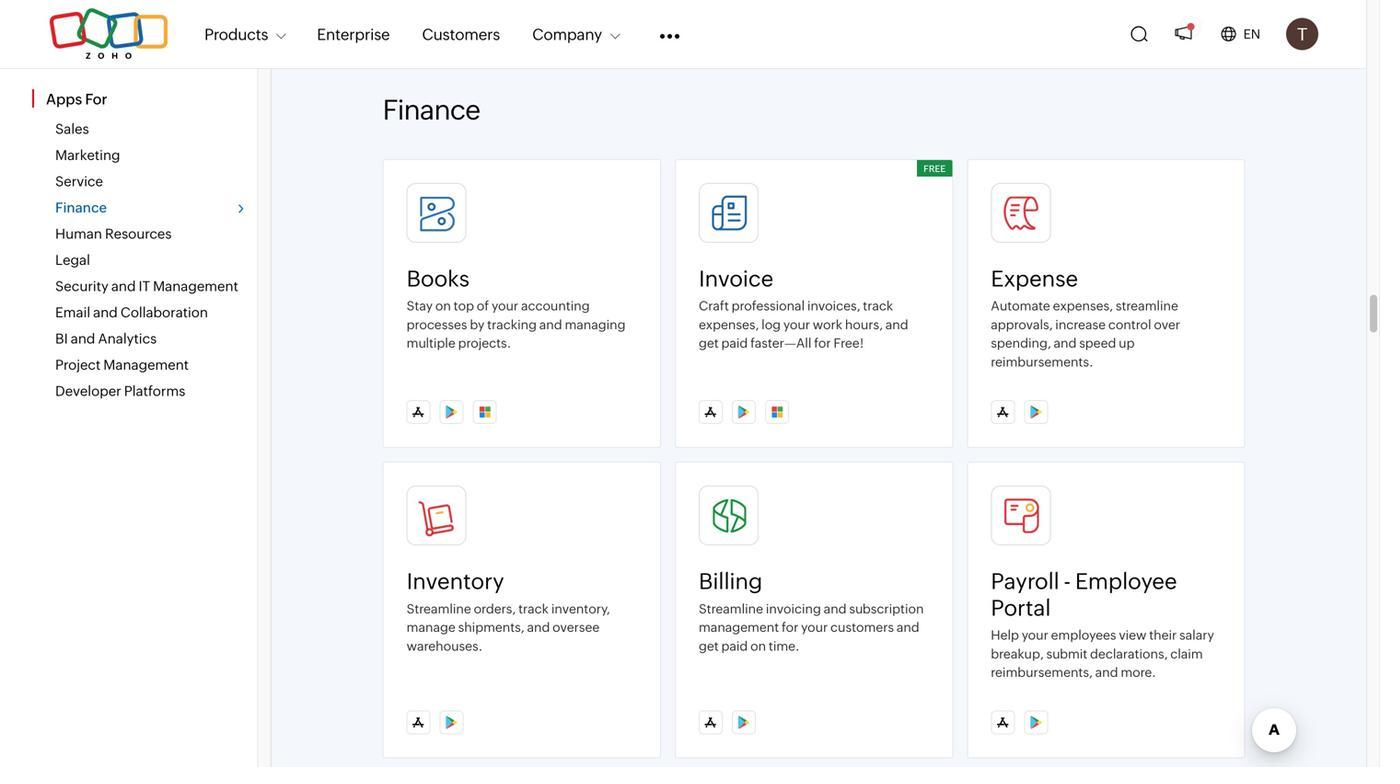 Task type: vqa. For each thing, say whether or not it's contained in the screenshot.
manage
yes



Task type: locate. For each thing, give the bounding box(es) containing it.
bi and analytics
[[55, 331, 157, 347]]

track
[[863, 299, 893, 314], [518, 602, 549, 617]]

platforms
[[124, 384, 185, 400]]

customers
[[422, 25, 500, 43]]

and inside the payroll - employee portal help your employees view their salary breakup, submit declarations, claim reimbursements, and more.
[[1095, 666, 1118, 681]]

on inside books stay on top of your accounting processes by tracking and managing multiple projects.
[[435, 299, 451, 314]]

billing
[[699, 569, 763, 595]]

products
[[204, 25, 268, 43]]

expenses, down craft at the right of the page
[[699, 318, 759, 332]]

your up faster—all
[[783, 318, 810, 332]]

paid inside invoice craft professional invoices, track expenses, log your work hours, and get paid faster—all for free!
[[721, 336, 748, 351]]

for down work on the right
[[814, 336, 831, 351]]

projects.
[[458, 336, 511, 351]]

apps
[[46, 91, 82, 108]]

log
[[762, 318, 781, 332]]

0 vertical spatial management
[[153, 279, 238, 295]]

managing
[[565, 318, 626, 332]]

expenses,
[[1053, 299, 1113, 314], [699, 318, 759, 332]]

accounting
[[521, 299, 590, 314]]

1 streamline from the left
[[407, 602, 471, 617]]

1 vertical spatial management
[[103, 357, 189, 373]]

streamline for billing
[[699, 602, 763, 617]]

0 horizontal spatial finance
[[55, 200, 107, 216]]

it
[[139, 279, 150, 295]]

your
[[492, 299, 519, 314], [783, 318, 810, 332], [801, 621, 828, 635], [1022, 629, 1049, 643]]

streamline
[[1116, 299, 1178, 314]]

your down invoicing
[[801, 621, 828, 635]]

finance down 'service'
[[55, 200, 107, 216]]

portal
[[991, 596, 1051, 621]]

orders,
[[474, 602, 516, 617]]

1 horizontal spatial track
[[863, 299, 893, 314]]

employee
[[1075, 569, 1177, 595]]

analytics
[[98, 331, 157, 347]]

0 vertical spatial finance
[[383, 94, 480, 126]]

declarations,
[[1090, 647, 1168, 662]]

0 vertical spatial expenses,
[[1053, 299, 1113, 314]]

customers
[[831, 621, 894, 635]]

and inside invoice craft professional invoices, track expenses, log your work hours, and get paid faster—all for free!
[[886, 318, 908, 332]]

1 horizontal spatial streamline
[[699, 602, 763, 617]]

email
[[55, 305, 90, 321]]

1 vertical spatial get
[[699, 639, 719, 654]]

0 horizontal spatial expenses,
[[699, 318, 759, 332]]

1 horizontal spatial for
[[814, 336, 831, 351]]

get down management
[[699, 639, 719, 654]]

terry turtle image
[[1286, 18, 1319, 50]]

up
[[1119, 336, 1135, 351]]

get down craft at the right of the page
[[699, 336, 719, 351]]

over
[[1154, 318, 1180, 332]]

2 get from the top
[[699, 639, 719, 654]]

expenses, inside invoice craft professional invoices, track expenses, log your work hours, and get paid faster—all for free!
[[699, 318, 759, 332]]

1 vertical spatial for
[[782, 621, 799, 635]]

track up hours, at the right top of the page
[[863, 299, 893, 314]]

and down accounting
[[539, 318, 562, 332]]

1 horizontal spatial finance
[[383, 94, 480, 126]]

invoice craft professional invoices, track expenses, log your work hours, and get paid faster—all for free!
[[699, 266, 908, 351]]

track inside inventory streamline orders, track inventory, manage shipments, and oversee warehouses.
[[518, 602, 549, 617]]

expense automate expenses, streamline approvals, increase control over spending, and speed up reimbursements.
[[991, 266, 1180, 370]]

expense
[[991, 266, 1078, 292]]

0 vertical spatial paid
[[721, 336, 748, 351]]

human resources
[[55, 226, 172, 242]]

and up the bi and analytics
[[93, 305, 118, 321]]

on left the time.
[[751, 639, 766, 654]]

and right hours, at the right top of the page
[[886, 318, 908, 332]]

view
[[1119, 629, 1147, 643]]

management up the platforms
[[103, 357, 189, 373]]

books stay on top of your accounting processes by tracking and managing multiple projects.
[[407, 266, 626, 351]]

apps for
[[46, 91, 107, 108]]

invoicing
[[766, 602, 821, 617]]

streamline up management
[[699, 602, 763, 617]]

free!
[[834, 336, 864, 351]]

0 vertical spatial track
[[863, 299, 893, 314]]

0 horizontal spatial on
[[435, 299, 451, 314]]

and
[[111, 279, 136, 295], [93, 305, 118, 321], [539, 318, 562, 332], [886, 318, 908, 332], [71, 331, 95, 347], [1054, 336, 1077, 351], [824, 602, 847, 617], [527, 621, 550, 635], [897, 621, 920, 635], [1095, 666, 1118, 681]]

your up 'tracking'
[[492, 299, 519, 314]]

and down declarations,
[[1095, 666, 1118, 681]]

2 streamline from the left
[[699, 602, 763, 617]]

employees
[[1051, 629, 1116, 643]]

reimbursements,
[[991, 666, 1093, 681]]

service
[[55, 174, 103, 190]]

marketing
[[55, 147, 120, 163]]

1 horizontal spatial on
[[751, 639, 766, 654]]

1 get from the top
[[699, 336, 719, 351]]

1 paid from the top
[[721, 336, 748, 351]]

billing streamline invoicing and subscription management for your customers and get paid on time.
[[699, 569, 924, 654]]

management
[[153, 279, 238, 295], [103, 357, 189, 373]]

finance down customers at top left
[[383, 94, 480, 126]]

streamline inside inventory streamline orders, track inventory, manage shipments, and oversee warehouses.
[[407, 602, 471, 617]]

enterprise link
[[317, 14, 390, 54]]

paid down craft at the right of the page
[[721, 336, 748, 351]]

and left oversee
[[527, 621, 550, 635]]

1 vertical spatial on
[[751, 639, 766, 654]]

management up collaboration
[[153, 279, 238, 295]]

1 horizontal spatial expenses,
[[1053, 299, 1113, 314]]

0 vertical spatial for
[[814, 336, 831, 351]]

1 vertical spatial paid
[[721, 639, 748, 654]]

and inside books stay on top of your accounting processes by tracking and managing multiple projects.
[[539, 318, 562, 332]]

2 paid from the top
[[721, 639, 748, 654]]

and inside expense automate expenses, streamline approvals, increase control over spending, and speed up reimbursements.
[[1054, 336, 1077, 351]]

help
[[991, 629, 1019, 643]]

hours,
[[845, 318, 883, 332]]

books
[[407, 266, 470, 292]]

streamline up the manage
[[407, 602, 471, 617]]

breakup,
[[991, 647, 1044, 662]]

0 horizontal spatial streamline
[[407, 602, 471, 617]]

your up 'breakup,'
[[1022, 629, 1049, 643]]

get inside billing streamline invoicing and subscription management for your customers and get paid on time.
[[699, 639, 719, 654]]

inventory streamline orders, track inventory, manage shipments, and oversee warehouses.
[[407, 569, 610, 654]]

for down invoicing
[[782, 621, 799, 635]]

1 vertical spatial expenses,
[[699, 318, 759, 332]]

legal
[[55, 252, 90, 268]]

get
[[699, 336, 719, 351], [699, 639, 719, 654]]

0 horizontal spatial for
[[782, 621, 799, 635]]

on up processes
[[435, 299, 451, 314]]

for inside invoice craft professional invoices, track expenses, log your work hours, and get paid faster—all for free!
[[814, 336, 831, 351]]

streamline inside billing streamline invoicing and subscription management for your customers and get paid on time.
[[699, 602, 763, 617]]

speed
[[1079, 336, 1116, 351]]

more.
[[1121, 666, 1156, 681]]

for
[[814, 336, 831, 351], [782, 621, 799, 635]]

tracking
[[487, 318, 537, 332]]

and down increase
[[1054, 336, 1077, 351]]

for inside billing streamline invoicing and subscription management for your customers and get paid on time.
[[782, 621, 799, 635]]

spending,
[[991, 336, 1051, 351]]

1 vertical spatial track
[[518, 602, 549, 617]]

paid down management
[[721, 639, 748, 654]]

track right orders,
[[518, 602, 549, 617]]

0 horizontal spatial track
[[518, 602, 549, 617]]

bi
[[55, 331, 68, 347]]

subscription
[[849, 602, 924, 617]]

and up customers
[[824, 602, 847, 617]]

salary
[[1180, 629, 1214, 643]]

0 vertical spatial get
[[699, 336, 719, 351]]

developer
[[55, 384, 121, 400]]

professional
[[732, 299, 805, 314]]

on inside billing streamline invoicing and subscription management for your customers and get paid on time.
[[751, 639, 766, 654]]

track inside invoice craft professional invoices, track expenses, log your work hours, and get paid faster—all for free!
[[863, 299, 893, 314]]

paid
[[721, 336, 748, 351], [721, 639, 748, 654]]

expenses, up increase
[[1053, 299, 1113, 314]]

0 vertical spatial on
[[435, 299, 451, 314]]

your inside books stay on top of your accounting processes by tracking and managing multiple projects.
[[492, 299, 519, 314]]

finance
[[383, 94, 480, 126], [55, 200, 107, 216]]

invoice
[[699, 266, 774, 292]]

increase
[[1056, 318, 1106, 332]]



Task type: describe. For each thing, give the bounding box(es) containing it.
approvals,
[[991, 318, 1053, 332]]

human
[[55, 226, 102, 242]]

developer platforms
[[55, 384, 185, 400]]

project
[[55, 357, 101, 373]]

for
[[85, 91, 107, 108]]

your inside invoice craft professional invoices, track expenses, log your work hours, and get paid faster—all for free!
[[783, 318, 810, 332]]

company
[[532, 25, 602, 43]]

-
[[1064, 569, 1071, 595]]

en
[[1244, 27, 1261, 41]]

shipments,
[[458, 621, 525, 635]]

resources
[[105, 226, 172, 242]]

craft
[[699, 299, 729, 314]]

expenses, inside expense automate expenses, streamline approvals, increase control over spending, and speed up reimbursements.
[[1053, 299, 1113, 314]]

paid inside billing streamline invoicing and subscription management for your customers and get paid on time.
[[721, 639, 748, 654]]

top
[[454, 299, 474, 314]]

get inside invoice craft professional invoices, track expenses, log your work hours, and get paid faster—all for free!
[[699, 336, 719, 351]]

your inside the payroll - employee portal help your employees view their salary breakup, submit declarations, claim reimbursements, and more.
[[1022, 629, 1049, 643]]

inventory
[[407, 569, 504, 595]]

warehouses.
[[407, 639, 483, 654]]

and inside inventory streamline orders, track inventory, manage shipments, and oversee warehouses.
[[527, 621, 550, 635]]

1 vertical spatial finance
[[55, 200, 107, 216]]

your inside billing streamline invoicing and subscription management for your customers and get paid on time.
[[801, 621, 828, 635]]

and down "subscription"
[[897, 621, 920, 635]]

and left it
[[111, 279, 136, 295]]

control
[[1108, 318, 1151, 332]]

payroll - employee portal help your employees view their salary breakup, submit declarations, claim reimbursements, and more.
[[991, 569, 1214, 681]]

of
[[477, 299, 489, 314]]

security and it management
[[55, 279, 238, 295]]

management
[[699, 621, 779, 635]]

by
[[470, 318, 485, 332]]

claim
[[1171, 647, 1203, 662]]

oversee
[[553, 621, 600, 635]]

time.
[[769, 639, 800, 654]]

their
[[1149, 629, 1177, 643]]

automate
[[991, 299, 1050, 314]]

reimbursements.
[[991, 355, 1094, 370]]

and right bi
[[71, 331, 95, 347]]

enterprise
[[317, 25, 390, 43]]

multiple
[[407, 336, 456, 351]]

free
[[924, 163, 946, 174]]

processes
[[407, 318, 467, 332]]

sales
[[55, 121, 89, 137]]

faster—all
[[751, 336, 812, 351]]

submit
[[1046, 647, 1088, 662]]

work
[[813, 318, 843, 332]]

project management
[[55, 357, 189, 373]]

inventory,
[[551, 602, 610, 617]]

email and collaboration
[[55, 305, 208, 321]]

security
[[55, 279, 108, 295]]

invoices,
[[807, 299, 860, 314]]

manage
[[407, 621, 456, 635]]

stay
[[407, 299, 433, 314]]

payroll
[[991, 569, 1060, 595]]

collaboration
[[120, 305, 208, 321]]

customers link
[[422, 14, 500, 54]]

streamline for inventory
[[407, 602, 471, 617]]



